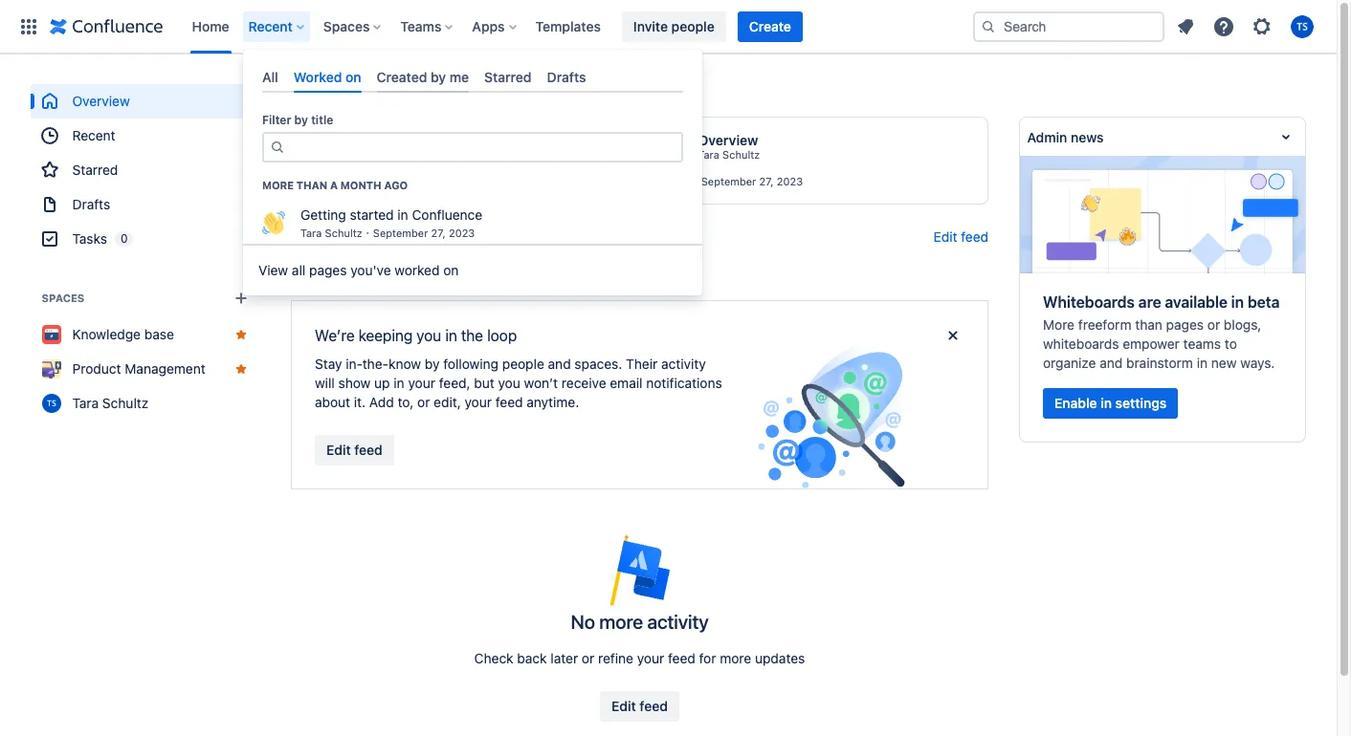 Task type: describe. For each thing, give the bounding box(es) containing it.
pages inside whiteboards are available in beta more freeform than pages or blogs, whiteboards empower teams to organize and brainstorm in new ways.
[[1166, 317, 1204, 333]]

spaces.
[[575, 356, 622, 372]]

title
[[311, 113, 333, 127]]

0 vertical spatial more
[[262, 179, 294, 192]]

confluence for getting started in confluence
[[458, 132, 532, 148]]

ways.
[[1241, 355, 1275, 371]]

me
[[450, 69, 469, 85]]

more than a month ago
[[262, 179, 408, 192]]

unstar this space image for knowledge base
[[234, 327, 249, 343]]

confluence for getting started in confluence tara schultz ・ september 27, 2023
[[412, 206, 483, 223]]

admin news
[[1028, 129, 1104, 145]]

up inside stay in-the-know by following people and spaces. their activity will show up in your feed, but you won't receive email notifications about it. add to, or edit, your feed anytime.
[[374, 375, 390, 391]]

whiteboards
[[1043, 294, 1135, 311]]

ago
[[384, 179, 408, 192]]

recent link
[[31, 119, 260, 153]]

a
[[330, 179, 338, 192]]

started for getting started in confluence tara schultz ・ september 27, 2023
[[350, 206, 394, 223]]

1 vertical spatial tara schultz
[[73, 395, 149, 412]]

home
[[192, 18, 229, 34]]

visited
[[664, 175, 698, 188]]

1 horizontal spatial on
[[443, 262, 459, 278]]

loop
[[487, 327, 517, 345]]

the
[[461, 327, 483, 345]]

in up blogs,
[[1231, 294, 1244, 311]]

tasks
[[73, 231, 108, 247]]

management
[[125, 361, 206, 377]]

0 horizontal spatial your
[[408, 375, 435, 391]]

worked
[[395, 262, 440, 278]]

about
[[315, 394, 350, 411]]

drafts link
[[31, 188, 260, 222]]

0 horizontal spatial edit
[[326, 442, 351, 458]]

unstar this space image for product management
[[234, 362, 249, 377]]

starred inside starred link
[[73, 162, 119, 178]]

receive
[[562, 375, 606, 391]]

2 vertical spatial your
[[637, 651, 664, 667]]

worked
[[294, 69, 342, 85]]

view all pages you've worked on link
[[243, 251, 702, 290]]

in inside stay in-the-know by following people and spaces. their activity will show up in your feed, but you won't receive email notifications about it. add to, or edit, your feed anytime.
[[394, 375, 405, 391]]

refine
[[598, 651, 634, 667]]

back
[[517, 651, 547, 667]]

0
[[121, 232, 128, 246]]

to,
[[398, 394, 414, 411]]

or inside whiteboards are available in beta more freeform than pages or blogs, whiteboards empower teams to organize and brainstorm in new ways.
[[1208, 317, 1220, 333]]

search image
[[981, 19, 996, 34]]

are
[[1139, 294, 1161, 311]]

or inside stay in-the-know by following people and spaces. their activity will show up in your feed, but you won't receive email notifications about it. add to, or edit, your feed anytime.
[[417, 394, 430, 411]]

invite people
[[633, 18, 715, 34]]

getting started in confluence
[[342, 132, 532, 148]]

created for created by me
[[377, 69, 427, 85]]

2 horizontal spatial edit feed button
[[934, 228, 989, 247]]

in down teams
[[1197, 355, 1208, 371]]

september for created
[[350, 175, 405, 188]]

knowledge base link
[[31, 318, 260, 352]]

check
[[474, 651, 514, 667]]

organize
[[1043, 355, 1096, 371]]

by inside stay in-the-know by following people and spaces. their activity will show up in your feed, but you won't receive email notifications about it. add to, or edit, your feed anytime.
[[425, 356, 440, 372]]

view
[[258, 262, 288, 278]]

invite people button
[[622, 11, 726, 42]]

2 horizontal spatial edit feed
[[934, 229, 989, 245]]

recent inside dropdown button
[[248, 18, 293, 34]]

no
[[571, 612, 595, 634]]

following
[[323, 261, 381, 278]]

2023 inside the getting started in confluence tara schultz ・ september 27, 2023
[[449, 227, 475, 239]]

・
[[363, 227, 373, 239]]

templates link
[[530, 11, 607, 42]]

tara schultz link for created
[[342, 148, 404, 162]]

admin news button
[[1020, 118, 1305, 156]]

created by me
[[377, 69, 469, 85]]

tara up "month"
[[342, 148, 363, 161]]

enable in settings link
[[1043, 388, 1178, 419]]

banner containing home
[[0, 0, 1337, 54]]

no more activity
[[571, 612, 709, 634]]

stay in-the-know by following people and spaces. their activity will show up in your feed, but you won't receive email notifications about it. add to, or edit, your feed anytime.
[[315, 356, 722, 411]]

0 vertical spatial pages
[[309, 262, 347, 278]]

your profile and preferences image
[[1291, 15, 1314, 38]]

check back later or refine your feed for more updates
[[474, 651, 805, 667]]

month
[[340, 179, 381, 192]]

news
[[1071, 129, 1104, 145]]

help icon image
[[1213, 15, 1236, 38]]

0 vertical spatial edit
[[934, 229, 957, 245]]

1 vertical spatial more
[[720, 651, 751, 667]]

what's
[[354, 230, 400, 244]]

we're keeping you in the loop
[[315, 327, 517, 345]]

0 horizontal spatial up
[[321, 85, 338, 100]]

in right enable
[[1101, 395, 1112, 411]]

and inside whiteboards are available in beta more freeform than pages or blogs, whiteboards empower teams to organize and brainstorm in new ways.
[[1100, 355, 1123, 371]]

add
[[369, 394, 394, 411]]

discover
[[291, 230, 350, 244]]

happening
[[403, 230, 472, 244]]

27, inside the getting started in confluence tara schultz ・ september 27, 2023
[[431, 227, 446, 239]]

know
[[389, 356, 421, 372]]

tara schultz link for visited
[[698, 148, 760, 162]]

knowledge base
[[73, 326, 175, 343]]

feed inside stay in-the-know by following people and spaces. their activity will show up in your feed, but you won't receive email notifications about it. add to, or edit, your feed anytime.
[[496, 394, 523, 411]]

1 vertical spatial recent
[[73, 127, 116, 144]]

0 vertical spatial you
[[386, 85, 411, 100]]

getting started in confluence tara schultz ・ september 27, 2023
[[301, 206, 483, 239]]

in inside the getting started in confluence tara schultz ・ september 27, 2023
[[398, 206, 408, 223]]

1 horizontal spatial edit feed button
[[600, 692, 679, 723]]

0 vertical spatial starred
[[484, 69, 532, 85]]

0 vertical spatial on
[[346, 69, 361, 85]]

global element
[[11, 0, 969, 53]]

filter
[[262, 113, 291, 127]]

we're
[[315, 327, 355, 345]]

all
[[292, 262, 306, 278]]

getting for getting started in confluence tara schultz ・ september 27, 2023
[[301, 206, 346, 223]]

templates
[[536, 18, 601, 34]]

stay
[[315, 356, 342, 372]]

tara inside the getting started in confluence tara schultz ・ september 27, 2023
[[301, 227, 322, 239]]

than inside whiteboards are available in beta more freeform than pages or blogs, whiteboards empower teams to organize and brainstorm in new ways.
[[1135, 317, 1163, 333]]

you inside stay in-the-know by following people and spaces. their activity will show up in your feed, but you won't receive email notifications about it. add to, or edit, your feed anytime.
[[498, 375, 520, 391]]

overview tara schultz
[[698, 132, 760, 161]]

getting for getting started in confluence
[[342, 132, 390, 148]]

in left "the"
[[445, 327, 457, 345]]

show
[[338, 375, 371, 391]]

schultz down product management
[[103, 395, 149, 412]]

won't
[[524, 375, 558, 391]]

teams button
[[395, 11, 461, 42]]

discover what's happening
[[291, 230, 472, 244]]

apps button
[[466, 11, 524, 42]]

overview link
[[31, 84, 260, 119]]

schultz inside overview tara schultz
[[723, 148, 760, 161]]

spaces button
[[318, 11, 389, 42]]

left
[[414, 85, 442, 100]]



Task type: vqa. For each thing, say whether or not it's contained in the screenshot.
DRAFTS link
yes



Task type: locate. For each thing, give the bounding box(es) containing it.
1 horizontal spatial edit feed
[[612, 699, 668, 715]]

tara up visited september 27, 2023
[[698, 148, 720, 161]]

schultz inside the getting started in confluence tara schultz ・ september 27, 2023
[[325, 227, 363, 239]]

tara schultz link down product management
[[31, 387, 260, 421]]

confluence inside the getting started in confluence tara schultz ・ september 27, 2023
[[412, 206, 483, 223]]

drafts
[[547, 69, 586, 85], [73, 196, 111, 212]]

1 horizontal spatial recent
[[248, 18, 293, 34]]

overview for overview tara schultz
[[698, 132, 758, 148]]

overview up 'recent' link
[[73, 93, 130, 109]]

created down teams
[[377, 69, 427, 85]]

in down off at the top of the page
[[443, 132, 455, 148]]

pages down available
[[1166, 317, 1204, 333]]

1 horizontal spatial edit
[[612, 699, 636, 715]]

filter by title
[[262, 113, 333, 127]]

1 vertical spatial unstar this space image
[[234, 362, 249, 377]]

0 vertical spatial by
[[431, 69, 446, 85]]

up up add
[[374, 375, 390, 391]]

product management link
[[31, 352, 260, 387]]

2 horizontal spatial tara schultz link
[[698, 148, 760, 162]]

0 horizontal spatial tara schultz link
[[31, 387, 260, 421]]

tara inside overview tara schultz
[[698, 148, 720, 161]]

invite
[[633, 18, 668, 34]]

than left a
[[297, 179, 327, 192]]

spaces up knowledge
[[42, 292, 85, 304]]

pick up where you left off
[[291, 85, 467, 100]]

popular
[[429, 261, 476, 278]]

overview for overview
[[73, 93, 130, 109]]

tara schultz up created september 27, 2023
[[342, 148, 404, 161]]

27, right ago
[[408, 175, 423, 188]]

27, for visited september 27, 2023
[[759, 175, 774, 188]]

people right the invite
[[672, 18, 715, 34]]

schultz up visited september 27, 2023
[[723, 148, 760, 161]]

0 vertical spatial recent
[[248, 18, 293, 34]]

apps
[[472, 18, 505, 34]]

recent down overview link
[[73, 127, 116, 144]]

edit feed button
[[934, 228, 989, 247], [315, 435, 394, 466], [600, 692, 679, 723]]

1 horizontal spatial pages
[[1166, 317, 1204, 333]]

1 horizontal spatial overview
[[698, 132, 758, 148]]

tara
[[342, 148, 363, 161], [698, 148, 720, 161], [301, 227, 322, 239], [73, 395, 99, 412]]

or up teams
[[1208, 317, 1220, 333]]

blogs,
[[1224, 317, 1262, 333]]

2023 for visited september 27, 2023
[[777, 175, 803, 188]]

confluence image
[[50, 15, 163, 38], [50, 15, 163, 38]]

2 horizontal spatial edit
[[934, 229, 957, 245]]

1 horizontal spatial than
[[1135, 317, 1163, 333]]

0 horizontal spatial edit feed button
[[315, 435, 394, 466]]

you up know
[[417, 327, 441, 345]]

more
[[262, 179, 294, 192], [1043, 317, 1075, 333]]

1 horizontal spatial tara schultz link
[[342, 148, 404, 162]]

schultz up following button
[[325, 227, 363, 239]]

tab list
[[255, 61, 691, 93]]

drafts up tasks
[[73, 196, 111, 212]]

teams
[[1184, 336, 1221, 352]]

people inside button
[[672, 18, 715, 34]]

0 horizontal spatial you
[[386, 85, 411, 100]]

for
[[699, 651, 716, 667]]

updates
[[755, 651, 805, 667]]

by right know
[[425, 356, 440, 372]]

tara up the all
[[301, 227, 322, 239]]

27, up 'popular' button
[[431, 227, 446, 239]]

0 horizontal spatial tara schultz
[[73, 395, 149, 412]]

and
[[1100, 355, 1123, 371], [548, 356, 571, 372]]

2 unstar this space image from the top
[[234, 362, 249, 377]]

group containing overview
[[31, 84, 260, 256]]

Filter by title text field
[[291, 134, 670, 161]]

0 vertical spatial spaces
[[323, 18, 370, 34]]

settings icon image
[[1251, 15, 1274, 38]]

1 vertical spatial more
[[1043, 317, 1075, 333]]

close message box image
[[942, 324, 965, 347]]

1 horizontal spatial 27,
[[431, 227, 446, 239]]

on right worked
[[443, 262, 459, 278]]

than
[[297, 179, 327, 192], [1135, 317, 1163, 333]]

notification icon image
[[1174, 15, 1197, 38]]

1 horizontal spatial tara schultz
[[342, 148, 404, 161]]

more up whiteboards
[[1043, 317, 1075, 333]]

0 horizontal spatial more
[[262, 179, 294, 192]]

2 horizontal spatial 27,
[[759, 175, 774, 188]]

2 vertical spatial or
[[582, 651, 595, 667]]

1 vertical spatial started
[[350, 206, 394, 223]]

overview up visited september 27, 2023
[[698, 132, 758, 148]]

and up won't
[[548, 356, 571, 372]]

but
[[474, 375, 495, 391]]

2 horizontal spatial you
[[498, 375, 520, 391]]

1 horizontal spatial starred
[[484, 69, 532, 85]]

0 vertical spatial edit feed button
[[934, 228, 989, 247]]

1 vertical spatial your
[[465, 394, 492, 411]]

popular button
[[397, 255, 484, 285]]

1 vertical spatial confluence
[[412, 206, 483, 223]]

visited september 27, 2023
[[664, 175, 803, 188]]

1 vertical spatial or
[[417, 394, 430, 411]]

1 horizontal spatial your
[[465, 394, 492, 411]]

confluence down off at the top of the page
[[458, 132, 532, 148]]

more up refine
[[599, 612, 643, 634]]

their
[[626, 356, 658, 372]]

1 unstar this space image from the top
[[234, 327, 249, 343]]

teams
[[400, 18, 442, 34]]

0 horizontal spatial created
[[307, 175, 347, 188]]

tara schultz down product
[[73, 395, 149, 412]]

1 vertical spatial than
[[1135, 317, 1163, 333]]

confluence up happening
[[412, 206, 483, 223]]

0 horizontal spatial on
[[346, 69, 361, 85]]

1 vertical spatial edit feed button
[[315, 435, 394, 466]]

starred down 'recent' link
[[73, 162, 119, 178]]

feed,
[[439, 375, 470, 391]]

1 horizontal spatial created
[[377, 69, 427, 85]]

where
[[341, 85, 383, 100]]

spaces up worked on
[[323, 18, 370, 34]]

started down left
[[393, 132, 440, 148]]

on right the worked
[[346, 69, 361, 85]]

pick
[[291, 85, 318, 100]]

your right refine
[[637, 651, 664, 667]]

0 horizontal spatial and
[[548, 356, 571, 372]]

27, for created september 27, 2023
[[408, 175, 423, 188]]

0 vertical spatial started
[[393, 132, 440, 148]]

freeform
[[1078, 317, 1132, 333]]

1 horizontal spatial you
[[417, 327, 441, 345]]

1 vertical spatial you
[[417, 327, 441, 345]]

0 vertical spatial more
[[599, 612, 643, 634]]

recent button
[[243, 11, 312, 42]]

group
[[31, 84, 260, 256]]

1 vertical spatial by
[[294, 113, 308, 127]]

started for getting started in confluence
[[393, 132, 440, 148]]

unstar this space image inside product management link
[[234, 362, 249, 377]]

anytime.
[[527, 394, 579, 411]]

0 vertical spatial confluence
[[458, 132, 532, 148]]

getting up created september 27, 2023
[[342, 132, 390, 148]]

1 vertical spatial overview
[[698, 132, 758, 148]]

1 vertical spatial spaces
[[42, 292, 85, 304]]

0 horizontal spatial drafts
[[73, 196, 111, 212]]

it.
[[354, 394, 366, 411]]

edit
[[934, 229, 957, 245], [326, 442, 351, 458], [612, 699, 636, 715]]

product management
[[73, 361, 206, 377]]

or
[[1208, 317, 1220, 333], [417, 394, 430, 411], [582, 651, 595, 667]]

by
[[431, 69, 446, 85], [294, 113, 308, 127], [425, 356, 440, 372]]

starred right "me"
[[484, 69, 532, 85]]

1 vertical spatial edit
[[326, 442, 351, 458]]

2 vertical spatial edit feed
[[612, 699, 668, 715]]

starred link
[[31, 153, 260, 188]]

enable in settings
[[1055, 395, 1167, 411]]

tara schultz link up visited september 27, 2023
[[698, 148, 760, 162]]

27, down overview tara schultz
[[759, 175, 774, 188]]

following
[[443, 356, 499, 372]]

in-
[[346, 356, 362, 372]]

people up won't
[[502, 356, 544, 372]]

all
[[262, 69, 278, 85]]

you left left
[[386, 85, 411, 100]]

to
[[1225, 336, 1237, 352]]

by left title
[[294, 113, 308, 127]]

0 vertical spatial or
[[1208, 317, 1220, 333]]

september inside the getting started in confluence tara schultz ・ september 27, 2023
[[373, 227, 428, 239]]

tab list containing all
[[255, 61, 691, 93]]

1 vertical spatial created
[[307, 175, 347, 188]]

up
[[321, 85, 338, 100], [374, 375, 390, 391]]

0 horizontal spatial spaces
[[42, 292, 85, 304]]

created september 27, 2023
[[307, 175, 452, 188]]

than up empower
[[1135, 317, 1163, 333]]

or right to,
[[417, 394, 430, 411]]

1 vertical spatial starred
[[73, 162, 119, 178]]

0 horizontal spatial 27,
[[408, 175, 423, 188]]

recent up all
[[248, 18, 293, 34]]

0 vertical spatial up
[[321, 85, 338, 100]]

drafts down templates link
[[547, 69, 586, 85]]

unstar this space image
[[234, 327, 249, 343], [234, 362, 249, 377]]

new
[[1211, 355, 1237, 371]]

overview inside overview tara schultz
[[698, 132, 758, 148]]

0 vertical spatial unstar this space image
[[234, 327, 249, 343]]

up right pick
[[321, 85, 338, 100]]

1 horizontal spatial people
[[672, 18, 715, 34]]

create a space image
[[230, 287, 253, 310]]

1 vertical spatial pages
[[1166, 317, 1204, 333]]

tara schultz link up created september 27, 2023
[[342, 148, 404, 162]]

2 vertical spatial edit
[[612, 699, 636, 715]]

0 vertical spatial edit feed
[[934, 229, 989, 245]]

empower
[[1123, 336, 1180, 352]]

1 horizontal spatial or
[[582, 651, 595, 667]]

2 horizontal spatial your
[[637, 651, 664, 667]]

whiteboards are available in beta more freeform than pages or blogs, whiteboards empower teams to organize and brainstorm in new ways.
[[1043, 294, 1280, 371]]

home link
[[186, 11, 235, 42]]

0 vertical spatial than
[[297, 179, 327, 192]]

:wave: image
[[262, 211, 285, 234], [262, 211, 285, 234]]

2 vertical spatial you
[[498, 375, 520, 391]]

brainstorm
[[1126, 355, 1193, 371]]

by left "me"
[[431, 69, 446, 85]]

or right later
[[582, 651, 595, 667]]

2 vertical spatial edit feed button
[[600, 692, 679, 723]]

0 horizontal spatial than
[[297, 179, 327, 192]]

getting inside the getting started in confluence tara schultz ・ september 27, 2023
[[301, 206, 346, 223]]

pages right the all
[[309, 262, 347, 278]]

tara down product
[[73, 395, 99, 412]]

spaces inside popup button
[[323, 18, 370, 34]]

beta
[[1248, 294, 1280, 311]]

2 vertical spatial by
[[425, 356, 440, 372]]

more left a
[[262, 179, 294, 192]]

created up discover at top
[[307, 175, 347, 188]]

view all pages you've worked on
[[258, 262, 459, 278]]

will
[[315, 375, 335, 391]]

2023 for created september 27, 2023
[[426, 175, 452, 188]]

:wave: image
[[307, 134, 330, 157], [307, 134, 330, 157]]

appswitcher icon image
[[17, 15, 40, 38]]

banner
[[0, 0, 1337, 54]]

0 vertical spatial activity
[[661, 356, 706, 372]]

your down but
[[465, 394, 492, 411]]

and down whiteboards
[[1100, 355, 1123, 371]]

activity up for
[[647, 612, 709, 634]]

27,
[[408, 175, 423, 188], [759, 175, 774, 188], [431, 227, 446, 239]]

started up the ・
[[350, 206, 394, 223]]

following button
[[291, 255, 390, 285]]

1 vertical spatial activity
[[647, 612, 709, 634]]

0 horizontal spatial edit feed
[[326, 442, 383, 458]]

1 horizontal spatial drafts
[[547, 69, 586, 85]]

more right for
[[720, 651, 751, 667]]

starred
[[484, 69, 532, 85], [73, 162, 119, 178]]

more inside whiteboards are available in beta more freeform than pages or blogs, whiteboards empower teams to organize and brainstorm in new ways.
[[1043, 317, 1075, 333]]

1 vertical spatial up
[[374, 375, 390, 391]]

started inside the getting started in confluence tara schultz ・ september 27, 2023
[[350, 206, 394, 223]]

schultz
[[366, 148, 404, 161], [723, 148, 760, 161], [325, 227, 363, 239], [103, 395, 149, 412]]

create
[[749, 18, 791, 34]]

notifications
[[646, 375, 722, 391]]

the-
[[362, 356, 389, 372]]

in down know
[[394, 375, 405, 391]]

2 horizontal spatial or
[[1208, 317, 1220, 333]]

email
[[610, 375, 643, 391]]

1 horizontal spatial spaces
[[323, 18, 370, 34]]

0 vertical spatial tara schultz
[[342, 148, 404, 161]]

september for visited
[[701, 175, 756, 188]]

getting up discover at top
[[301, 206, 346, 223]]

schultz up created september 27, 2023
[[366, 148, 404, 161]]

worked on
[[294, 69, 361, 85]]

in down ago
[[398, 206, 408, 223]]

0 horizontal spatial starred
[[73, 162, 119, 178]]

0 vertical spatial overview
[[73, 93, 130, 109]]

created for created september 27, 2023
[[307, 175, 347, 188]]

0 vertical spatial drafts
[[547, 69, 586, 85]]

and inside stay in-the-know by following people and spaces. their activity will show up in your feed, but you won't receive email notifications about it. add to, or edit, your feed anytime.
[[548, 356, 571, 372]]

off
[[445, 85, 467, 100]]

0 vertical spatial people
[[672, 18, 715, 34]]

0 horizontal spatial overview
[[73, 93, 130, 109]]

0 horizontal spatial or
[[417, 394, 430, 411]]

activity up notifications
[[661, 356, 706, 372]]

by for title
[[294, 113, 308, 127]]

pages
[[309, 262, 347, 278], [1166, 317, 1204, 333]]

0 horizontal spatial more
[[599, 612, 643, 634]]

unstar this space image inside knowledge base link
[[234, 327, 249, 343]]

you right but
[[498, 375, 520, 391]]

admin
[[1028, 129, 1068, 145]]

feed
[[961, 229, 989, 245], [496, 394, 523, 411], [354, 442, 383, 458], [668, 651, 696, 667], [640, 699, 668, 715]]

your up to,
[[408, 375, 435, 391]]

Search field
[[973, 11, 1165, 42]]

1 vertical spatial drafts
[[73, 196, 111, 212]]

tara schultz
[[342, 148, 404, 161], [73, 395, 149, 412]]

0 vertical spatial created
[[377, 69, 427, 85]]

1 horizontal spatial more
[[1043, 317, 1075, 333]]

1 horizontal spatial up
[[374, 375, 390, 391]]

people inside stay in-the-know by following people and spaces. their activity will show up in your feed, but you won't receive email notifications about it. add to, or edit, your feed anytime.
[[502, 356, 544, 372]]

1 vertical spatial edit feed
[[326, 442, 383, 458]]

keeping
[[359, 327, 413, 345]]

by for me
[[431, 69, 446, 85]]

your
[[408, 375, 435, 391], [465, 394, 492, 411], [637, 651, 664, 667]]

people
[[672, 18, 715, 34], [502, 356, 544, 372]]

base
[[145, 326, 175, 343]]

getting
[[342, 132, 390, 148], [301, 206, 346, 223]]

activity inside stay in-the-know by following people and spaces. their activity will show up in your feed, but you won't receive email notifications about it. add to, or edit, your feed anytime.
[[661, 356, 706, 372]]

you've
[[350, 262, 391, 278]]



